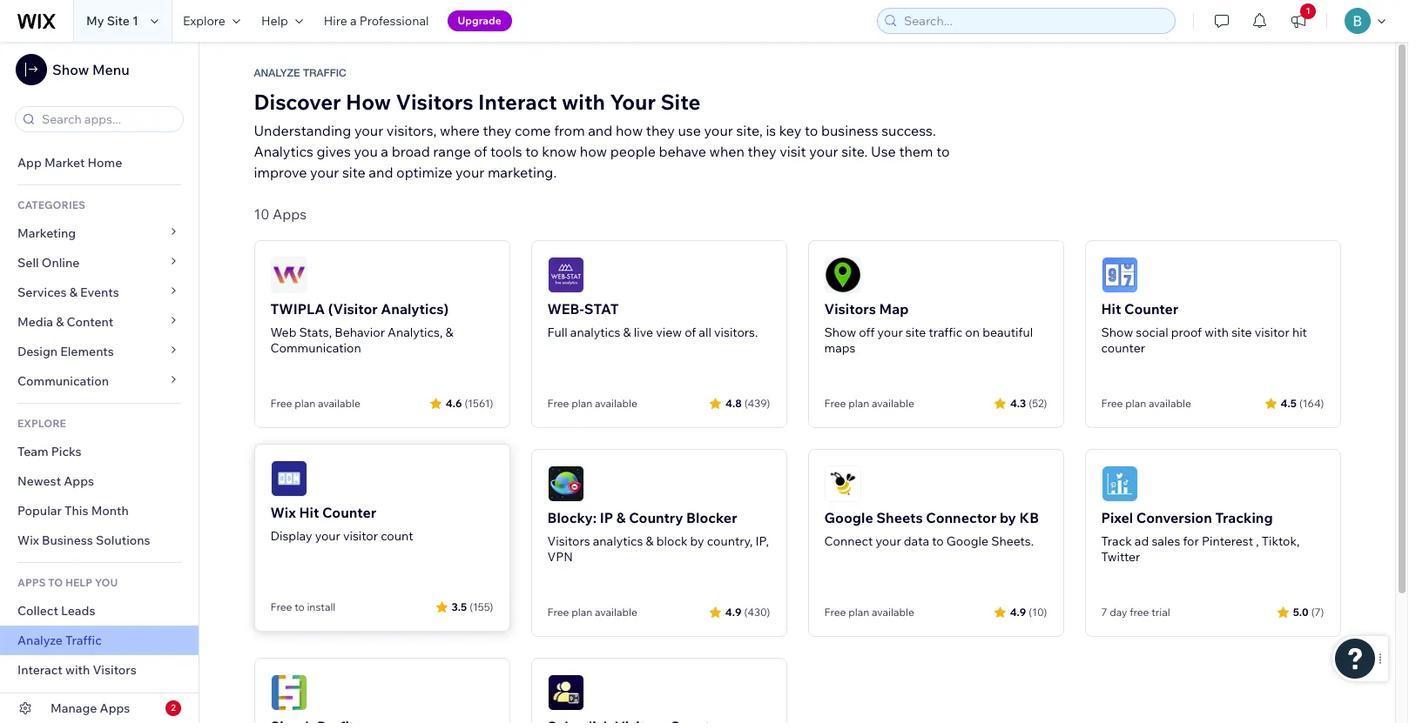 Task type: locate. For each thing, give the bounding box(es) containing it.
1 vertical spatial by
[[690, 534, 704, 550]]

plan down connect
[[848, 606, 869, 619]]

1 vertical spatial of
[[685, 325, 696, 341]]

of
[[474, 143, 487, 160], [685, 325, 696, 341]]

4.8 (439)
[[725, 397, 770, 410]]

available for social
[[1149, 397, 1191, 410]]

wix inside the sidebar element
[[17, 533, 39, 549]]

0 horizontal spatial by
[[690, 534, 704, 550]]

free down connect
[[824, 606, 846, 619]]

your up when at the right top of the page
[[704, 122, 733, 139]]

& right media
[[56, 314, 64, 330]]

counter inside wix hit counter display your visitor count
[[322, 504, 376, 522]]

gives
[[317, 143, 351, 160]]

0 vertical spatial counter
[[1124, 300, 1178, 318]]

services & events
[[17, 285, 119, 300]]

4.6
[[446, 397, 462, 410]]

of left tools
[[474, 143, 487, 160]]

of left all
[[685, 325, 696, 341]]

2 4.9 from the left
[[1010, 606, 1026, 619]]

free down maps
[[824, 397, 846, 410]]

wix for business
[[17, 533, 39, 549]]

apps
[[273, 206, 307, 223], [64, 474, 94, 489], [100, 701, 130, 717]]

0 horizontal spatial 4.9
[[725, 606, 741, 619]]

1 horizontal spatial with
[[562, 89, 605, 115]]

plan down stats,
[[294, 397, 315, 410]]

visitors
[[396, 89, 474, 115], [824, 300, 876, 318], [547, 534, 590, 550], [93, 663, 137, 678]]

4.9 left (10) on the bottom of page
[[1010, 606, 1026, 619]]

1 vertical spatial visitor
[[343, 529, 378, 544]]

site up use
[[660, 89, 701, 115]]

1 horizontal spatial show
[[824, 325, 856, 341]]

2 vertical spatial apps
[[100, 701, 130, 717]]

analyze up discover
[[254, 67, 300, 79]]

upgrade
[[458, 14, 501, 27]]

analytics inside blocky: ip & country blocker visitors analytics & block by country, ip, vpn
[[593, 534, 643, 550]]

visitors up off
[[824, 300, 876, 318]]

how up people
[[616, 122, 643, 139]]

1 horizontal spatial by
[[1000, 509, 1016, 527]]

0 horizontal spatial site
[[342, 164, 366, 181]]

country,
[[707, 534, 753, 550]]

analyze traffic down collect leads
[[17, 633, 102, 649]]

show menu button
[[16, 54, 129, 85]]

1 vertical spatial with
[[1205, 325, 1229, 341]]

analytics down stat
[[570, 325, 620, 341]]

interact with visitors link
[[0, 656, 199, 685]]

professional
[[359, 13, 429, 29]]

visitor inside hit counter show social proof with site visitor hit counter
[[1255, 325, 1290, 341]]

4.9
[[725, 606, 741, 619], [1010, 606, 1026, 619]]

from
[[554, 122, 585, 139]]

free down counter
[[1101, 397, 1123, 410]]

site
[[342, 164, 366, 181], [906, 325, 926, 341], [1231, 325, 1252, 341]]

available down data
[[872, 606, 914, 619]]

traffic inside the sidebar element
[[65, 633, 102, 649]]

(visitor
[[328, 300, 378, 318]]

& inside twipla (visitor analytics) web stats, behavior analytics, & communication
[[445, 325, 453, 341]]

install
[[307, 601, 336, 614]]

counter
[[1101, 341, 1145, 356]]

your right off
[[877, 325, 903, 341]]

0 vertical spatial analyze
[[254, 67, 300, 79]]

1 vertical spatial counter
[[322, 504, 376, 522]]

1 horizontal spatial they
[[646, 122, 675, 139]]

show inside hit counter show social proof with site visitor hit counter
[[1101, 325, 1133, 341]]

design elements
[[17, 344, 114, 360]]

visitors down blocky:
[[547, 534, 590, 550]]

1 vertical spatial how
[[580, 143, 607, 160]]

wix hit counter logo image
[[270, 461, 307, 497]]

collect leads link
[[0, 597, 199, 626]]

team picks
[[17, 444, 82, 460]]

available for by
[[872, 606, 914, 619]]

analyze
[[254, 67, 300, 79], [17, 633, 63, 649]]

explore
[[17, 417, 66, 430]]

a
[[350, 13, 357, 29], [381, 143, 388, 160]]

analyze traffic
[[254, 67, 346, 79], [17, 633, 102, 649]]

Search apps... field
[[37, 107, 178, 131]]

your inside visitors map show off your site traffic on beautiful maps
[[877, 325, 903, 341]]

free plan available
[[270, 397, 360, 410], [547, 397, 637, 410], [824, 397, 914, 410], [1101, 397, 1191, 410], [547, 606, 637, 619], [824, 606, 914, 619]]

0 horizontal spatial counter
[[322, 504, 376, 522]]

visitor left hit
[[1255, 325, 1290, 341]]

app market home link
[[0, 148, 199, 178]]

blocker
[[686, 509, 737, 527]]

communication down twipla
[[270, 341, 361, 356]]

0 horizontal spatial communication
[[17, 374, 112, 389]]

wix up display
[[270, 504, 296, 522]]

2 horizontal spatial site
[[1231, 325, 1252, 341]]

1
[[1306, 5, 1310, 17], [132, 13, 138, 29]]

show inside visitors map show off your site traffic on beautiful maps
[[824, 325, 856, 341]]

available down behavior
[[318, 397, 360, 410]]

2 horizontal spatial with
[[1205, 325, 1229, 341]]

1 horizontal spatial visitor
[[1255, 325, 1290, 341]]

0 horizontal spatial they
[[483, 122, 512, 139]]

free for web-
[[547, 397, 569, 410]]

visitors inside visitors map show off your site traffic on beautiful maps
[[824, 300, 876, 318]]

4.5
[[1281, 397, 1297, 410]]

plan up blocky: ip & country blocker logo
[[571, 397, 592, 410]]

free for blocky:
[[547, 606, 569, 619]]

they left use
[[646, 122, 675, 139]]

understanding
[[254, 122, 351, 139]]

1 vertical spatial google
[[946, 534, 988, 550]]

0 horizontal spatial wix
[[17, 533, 39, 549]]

0 vertical spatial how
[[616, 122, 643, 139]]

my
[[86, 13, 104, 29]]

1 horizontal spatial 4.9
[[1010, 606, 1026, 619]]

analytics down 'ip'
[[593, 534, 643, 550]]

1 vertical spatial analytics
[[593, 534, 643, 550]]

2 horizontal spatial apps
[[273, 206, 307, 223]]

show left social
[[1101, 325, 1133, 341]]

visitor left count
[[343, 529, 378, 544]]

behave
[[659, 143, 706, 160]]

5.0 (7)
[[1293, 606, 1324, 619]]

2 horizontal spatial they
[[748, 143, 776, 160]]

1 horizontal spatial communication
[[270, 341, 361, 356]]

available down off
[[872, 397, 914, 410]]

interact with visitors
[[17, 663, 137, 678]]

hire
[[324, 13, 347, 29]]

1 horizontal spatial and
[[588, 122, 613, 139]]

communication inside the sidebar element
[[17, 374, 112, 389]]

0 horizontal spatial hit
[[299, 504, 319, 522]]

plan down vpn
[[571, 606, 592, 619]]

plan down maps
[[848, 397, 869, 410]]

pinterest
[[1202, 534, 1253, 550]]

wix inside wix hit counter display your visitor count
[[270, 504, 296, 522]]

business
[[42, 533, 93, 549]]

services
[[17, 285, 67, 300]]

free down web
[[270, 397, 292, 410]]

analyze down the collect at the left bottom
[[17, 633, 63, 649]]

you
[[95, 577, 118, 590]]

communication inside twipla (visitor analytics) web stats, behavior analytics, & communication
[[270, 341, 361, 356]]

0 horizontal spatial traffic
[[65, 633, 102, 649]]

0 horizontal spatial google
[[824, 509, 873, 527]]

2 horizontal spatial show
[[1101, 325, 1133, 341]]

available down live
[[595, 397, 637, 410]]

they down is
[[748, 143, 776, 160]]

plan for visitors
[[848, 397, 869, 410]]

1 vertical spatial interact
[[17, 663, 63, 678]]

0 horizontal spatial 1
[[132, 13, 138, 29]]

& left events
[[69, 285, 77, 300]]

site down you
[[342, 164, 366, 181]]

pixel
[[1101, 509, 1133, 527]]

1 inside button
[[1306, 5, 1310, 17]]

0 horizontal spatial site
[[107, 13, 130, 29]]

show menu
[[52, 61, 129, 78]]

free plan available down vpn
[[547, 606, 637, 619]]

hire a professional link
[[313, 0, 439, 42]]

free plan available down counter
[[1101, 397, 1191, 410]]

optimize
[[396, 164, 452, 181]]

apps right 10
[[273, 206, 307, 223]]

0 horizontal spatial analyze traffic
[[17, 633, 102, 649]]

available down proof
[[1149, 397, 1191, 410]]

show inside button
[[52, 61, 89, 78]]

and right from
[[588, 122, 613, 139]]

Search... field
[[899, 9, 1170, 33]]

interact up come
[[478, 89, 557, 115]]

site.
[[841, 143, 868, 160]]

visitors inside blocky: ip & country blocker visitors analytics & block by country, ip, vpn
[[547, 534, 590, 550]]

0 horizontal spatial apps
[[64, 474, 94, 489]]

they up tools
[[483, 122, 512, 139]]

your inside wix hit counter display your visitor count
[[315, 529, 340, 544]]

a right you
[[381, 143, 388, 160]]

twipla (visitor analytics) logo image
[[270, 257, 307, 293]]

apps for 10 apps
[[273, 206, 307, 223]]

,
[[1256, 534, 1259, 550]]

0 horizontal spatial a
[[350, 13, 357, 29]]

& inside 'link'
[[56, 314, 64, 330]]

to left install
[[294, 601, 305, 614]]

communication down design elements
[[17, 374, 112, 389]]

visitors map logo image
[[824, 257, 861, 293]]

country
[[629, 509, 683, 527]]

1 horizontal spatial traffic
[[303, 67, 346, 79]]

free down vpn
[[547, 606, 569, 619]]

wix for hit
[[270, 504, 296, 522]]

0 vertical spatial communication
[[270, 341, 361, 356]]

0 vertical spatial interact
[[478, 89, 557, 115]]

0 vertical spatial apps
[[273, 206, 307, 223]]

free down full
[[547, 397, 569, 410]]

hit up display
[[299, 504, 319, 522]]

visitors down analyze traffic link
[[93, 663, 137, 678]]

0 horizontal spatial and
[[369, 164, 393, 181]]

free left install
[[270, 601, 292, 614]]

to right data
[[932, 534, 944, 550]]

1 horizontal spatial interact
[[478, 89, 557, 115]]

site,
[[736, 122, 763, 139]]

plan down counter
[[1125, 397, 1146, 410]]

1 vertical spatial communication
[[17, 374, 112, 389]]

traffic up discover
[[303, 67, 346, 79]]

1 horizontal spatial a
[[381, 143, 388, 160]]

1 horizontal spatial wix
[[270, 504, 296, 522]]

blocky: ip & country blocker visitors analytics & block by country, ip, vpn
[[547, 509, 769, 565]]

by
[[1000, 509, 1016, 527], [690, 534, 704, 550]]

with down analyze traffic link
[[65, 663, 90, 678]]

with up from
[[562, 89, 605, 115]]

(1561)
[[465, 397, 493, 410]]

5.0
[[1293, 606, 1309, 619]]

1 horizontal spatial analyze
[[254, 67, 300, 79]]

how down from
[[580, 143, 607, 160]]

1 horizontal spatial site
[[660, 89, 701, 115]]

1 vertical spatial hit
[[299, 504, 319, 522]]

free plan available down connect
[[824, 606, 914, 619]]

0 horizontal spatial interact
[[17, 663, 63, 678]]

they
[[483, 122, 512, 139], [646, 122, 675, 139], [748, 143, 776, 160]]

wix down "popular"
[[17, 533, 39, 549]]

0 vertical spatial of
[[474, 143, 487, 160]]

1 horizontal spatial analyze traffic
[[254, 67, 346, 79]]

apps up this
[[64, 474, 94, 489]]

interact
[[478, 89, 557, 115], [17, 663, 63, 678]]

day
[[1110, 606, 1127, 619]]

free plan available for google
[[824, 606, 914, 619]]

1 vertical spatial analyze
[[17, 633, 63, 649]]

by left kb
[[1000, 509, 1016, 527]]

4.9 left (430)
[[725, 606, 741, 619]]

site left traffic
[[906, 325, 926, 341]]

google down connector
[[946, 534, 988, 550]]

manage apps
[[51, 701, 130, 717]]

wix hit counter display your visitor count
[[270, 504, 413, 544]]

count
[[381, 529, 413, 544]]

with right proof
[[1205, 325, 1229, 341]]

0 horizontal spatial with
[[65, 663, 90, 678]]

a right hire
[[350, 13, 357, 29]]

plan for google
[[848, 606, 869, 619]]

analyze traffic up discover
[[254, 67, 346, 79]]

free plan available down maps
[[824, 397, 914, 410]]

free plan available for twipla
[[270, 397, 360, 410]]

1 horizontal spatial 1
[[1306, 5, 1310, 17]]

to right key
[[805, 122, 818, 139]]

2 vertical spatial with
[[65, 663, 90, 678]]

elements
[[60, 344, 114, 360]]

popular this month
[[17, 503, 129, 519]]

your right display
[[315, 529, 340, 544]]

visitor
[[1255, 325, 1290, 341], [343, 529, 378, 544]]

available down blocky: ip & country blocker visitors analytics & block by country, ip, vpn
[[595, 606, 637, 619]]

0 vertical spatial analytics
[[570, 325, 620, 341]]

maps
[[824, 341, 856, 356]]

1 4.9 from the left
[[725, 606, 741, 619]]

4.5 (164)
[[1281, 397, 1324, 410]]

1 horizontal spatial apps
[[100, 701, 130, 717]]

on
[[965, 325, 980, 341]]

0 vertical spatial by
[[1000, 509, 1016, 527]]

google up connect
[[824, 509, 873, 527]]

1 vertical spatial apps
[[64, 474, 94, 489]]

0 horizontal spatial visitor
[[343, 529, 378, 544]]

0 vertical spatial hit
[[1101, 300, 1121, 318]]

my site 1
[[86, 13, 138, 29]]

apps right manage
[[100, 701, 130, 717]]

1 vertical spatial traffic
[[65, 633, 102, 649]]

1 horizontal spatial how
[[616, 122, 643, 139]]

for
[[1183, 534, 1199, 550]]

by right block at the bottom left
[[690, 534, 704, 550]]

& left live
[[623, 325, 631, 341]]

site right proof
[[1231, 325, 1252, 341]]

1 vertical spatial a
[[381, 143, 388, 160]]

1 horizontal spatial of
[[685, 325, 696, 341]]

0 vertical spatial site
[[107, 13, 130, 29]]

1 horizontal spatial counter
[[1124, 300, 1178, 318]]

interact up manage
[[17, 663, 63, 678]]

show left menu
[[52, 61, 89, 78]]

trial
[[1151, 606, 1170, 619]]

0 horizontal spatial of
[[474, 143, 487, 160]]

1 vertical spatial site
[[660, 89, 701, 115]]

map
[[879, 300, 909, 318]]

1 horizontal spatial site
[[906, 325, 926, 341]]

discover
[[254, 89, 341, 115]]

newest apps
[[17, 474, 94, 489]]

plan for web-
[[571, 397, 592, 410]]

0 horizontal spatial show
[[52, 61, 89, 78]]

(430)
[[744, 606, 770, 619]]

0 vertical spatial with
[[562, 89, 605, 115]]

visitors map show off your site traffic on beautiful maps
[[824, 300, 1033, 356]]

0 vertical spatial visitor
[[1255, 325, 1290, 341]]

site right my
[[107, 13, 130, 29]]

0 vertical spatial traffic
[[303, 67, 346, 79]]

your down sheets
[[876, 534, 901, 550]]

0 vertical spatial wix
[[270, 504, 296, 522]]

site inside visitors map show off your site traffic on beautiful maps
[[906, 325, 926, 341]]

design
[[17, 344, 58, 360]]

1 horizontal spatial hit
[[1101, 300, 1121, 318]]

key
[[779, 122, 801, 139]]

1 vertical spatial analyze traffic
[[17, 633, 102, 649]]

and down you
[[369, 164, 393, 181]]

free plan available down stats,
[[270, 397, 360, 410]]

& right analytics, at the left top
[[445, 325, 453, 341]]

interact inside the sidebar element
[[17, 663, 63, 678]]

& left block at the bottom left
[[646, 534, 654, 550]]

free plan available down full
[[547, 397, 637, 410]]

hit counter show social proof with site visitor hit counter
[[1101, 300, 1307, 356]]

help button
[[251, 0, 313, 42]]

when
[[709, 143, 745, 160]]

hit down hit counter logo
[[1101, 300, 1121, 318]]

show left off
[[824, 325, 856, 341]]

traffic down leads
[[65, 633, 102, 649]]

0 horizontal spatial analyze
[[17, 633, 63, 649]]

to right them
[[936, 143, 950, 160]]

1 vertical spatial wix
[[17, 533, 39, 549]]

with
[[562, 89, 605, 115], [1205, 325, 1229, 341], [65, 663, 90, 678]]

analyze traffic link
[[0, 626, 199, 656]]



Task type: describe. For each thing, give the bounding box(es) containing it.
media
[[17, 314, 53, 330]]

1 vertical spatial and
[[369, 164, 393, 181]]

pixel conversion tracking track ad sales for pinterest , tiktok, twitter
[[1101, 509, 1300, 565]]

off
[[859, 325, 875, 341]]

(7)
[[1311, 606, 1324, 619]]

visitors inside interact with visitors link
[[93, 663, 137, 678]]

traffic
[[929, 325, 962, 341]]

free for hit
[[1101, 397, 1123, 410]]

collect leads
[[17, 603, 95, 619]]

0 vertical spatial and
[[588, 122, 613, 139]]

1 button
[[1279, 0, 1318, 42]]

salesdish visitors counter logo image
[[547, 675, 584, 711]]

simplyprofit logo image
[[270, 675, 307, 711]]

connect
[[824, 534, 873, 550]]

0 vertical spatial google
[[824, 509, 873, 527]]

wix business solutions link
[[0, 526, 199, 556]]

design elements link
[[0, 337, 199, 367]]

your up you
[[354, 122, 383, 139]]

analyze inside analyze traffic link
[[17, 633, 63, 649]]

7
[[1101, 606, 1107, 619]]

visitors.
[[714, 325, 758, 341]]

hit inside hit counter show social proof with site visitor hit counter
[[1101, 300, 1121, 318]]

(10)
[[1029, 606, 1047, 619]]

solutions
[[96, 533, 150, 549]]

(439)
[[744, 397, 770, 410]]

visitors,
[[387, 122, 437, 139]]

0 horizontal spatial how
[[580, 143, 607, 160]]

available for off
[[872, 397, 914, 410]]

your down gives
[[310, 164, 339, 181]]

visit
[[780, 143, 806, 160]]

analytics,
[[388, 325, 443, 341]]

media & content link
[[0, 307, 199, 337]]

show for hit counter
[[1101, 325, 1133, 341]]

web-stat full analytics & live view of all visitors.
[[547, 300, 758, 341]]

use
[[678, 122, 701, 139]]

to inside google sheets connector by kb connect your data to google sheets.
[[932, 534, 944, 550]]

10
[[254, 206, 269, 223]]

help
[[65, 577, 92, 590]]

tracking
[[1215, 509, 1273, 527]]

your left site.
[[809, 143, 838, 160]]

blocky:
[[547, 509, 597, 527]]

app market home
[[17, 155, 122, 171]]

4.9 for kb
[[1010, 606, 1026, 619]]

beautiful
[[982, 325, 1033, 341]]

available for country
[[595, 606, 637, 619]]

you
[[354, 143, 378, 160]]

team
[[17, 444, 48, 460]]

understanding your visitors, where they come from and how they use your site, is key to business success. analytics gives you a broad range of tools to know how people behave when they visit your site. use them to improve your site and optimize your marketing.
[[254, 122, 950, 181]]

site inside hit counter show social proof with site visitor hit counter
[[1231, 325, 1252, 341]]

view
[[656, 325, 682, 341]]

(164)
[[1299, 397, 1324, 410]]

4.9 for blocker
[[725, 606, 741, 619]]

plan for blocky:
[[571, 606, 592, 619]]

marketing link
[[0, 219, 199, 248]]

menu
[[92, 61, 129, 78]]

visitors up visitors,
[[396, 89, 474, 115]]

4.9 (430)
[[725, 606, 770, 619]]

analyze traffic inside the sidebar element
[[17, 633, 102, 649]]

newest apps link
[[0, 467, 199, 496]]

& inside web-stat full analytics & live view of all visitors.
[[623, 325, 631, 341]]

free plan available for hit
[[1101, 397, 1191, 410]]

hit inside wix hit counter display your visitor count
[[299, 504, 319, 522]]

google sheets connector by kb logo image
[[824, 466, 861, 502]]

free plan available for blocky:
[[547, 606, 637, 619]]

free for google
[[824, 606, 846, 619]]

free
[[1130, 606, 1149, 619]]

display
[[270, 529, 312, 544]]

sell online link
[[0, 248, 199, 278]]

web-stat logo image
[[547, 257, 584, 293]]

services & events link
[[0, 278, 199, 307]]

3.5 (155)
[[452, 600, 493, 614]]

apps for manage apps
[[100, 701, 130, 717]]

marketing.
[[488, 164, 557, 181]]

sales
[[1152, 534, 1180, 550]]

site inside understanding your visitors, where they come from and how they use your site, is key to business success. analytics gives you a broad range of tools to know how people behave when they visit your site. use them to improve your site and optimize your marketing.
[[342, 164, 366, 181]]

free for visitors
[[824, 397, 846, 410]]

categories
[[17, 199, 85, 212]]

vpn
[[547, 550, 573, 565]]

1 horizontal spatial google
[[946, 534, 988, 550]]

improve
[[254, 164, 307, 181]]

your down range
[[455, 164, 484, 181]]

free plan available for web-
[[547, 397, 637, 410]]

pixel conversion tracking logo image
[[1101, 466, 1138, 502]]

collect
[[17, 603, 58, 619]]

free plan available for visitors
[[824, 397, 914, 410]]

live
[[634, 325, 653, 341]]

0 vertical spatial a
[[350, 13, 357, 29]]

twitter
[[1101, 550, 1140, 565]]

sell
[[17, 255, 39, 271]]

by inside google sheets connector by kb connect your data to google sheets.
[[1000, 509, 1016, 527]]

web-
[[547, 300, 584, 318]]

free for twipla
[[270, 397, 292, 410]]

your inside google sheets connector by kb connect your data to google sheets.
[[876, 534, 901, 550]]

conversion
[[1136, 509, 1212, 527]]

explore
[[183, 13, 225, 29]]

plan for hit
[[1125, 397, 1146, 410]]

popular this month link
[[0, 496, 199, 526]]

& right 'ip'
[[616, 509, 626, 527]]

come
[[515, 122, 551, 139]]

wix business solutions
[[17, 533, 150, 549]]

google sheets connector by kb connect your data to google sheets.
[[824, 509, 1039, 550]]

visitor inside wix hit counter display your visitor count
[[343, 529, 378, 544]]

team picks link
[[0, 437, 199, 467]]

4.8
[[725, 397, 742, 410]]

4.6 (1561)
[[446, 397, 493, 410]]

them
[[899, 143, 933, 160]]

manage
[[51, 701, 97, 717]]

analytics
[[254, 143, 313, 160]]

media & content
[[17, 314, 113, 330]]

available for web
[[318, 397, 360, 410]]

sidebar element
[[0, 42, 199, 724]]

counter inside hit counter show social proof with site visitor hit counter
[[1124, 300, 1178, 318]]

hit counter logo image
[[1101, 257, 1138, 293]]

show for visitors map
[[824, 325, 856, 341]]

online
[[42, 255, 80, 271]]

available for analytics
[[595, 397, 637, 410]]

apps for newest apps
[[64, 474, 94, 489]]

sheets
[[876, 509, 923, 527]]

a inside understanding your visitors, where they come from and how they use your site, is key to business success. analytics gives you a broad range of tools to know how people behave when they visit your site. use them to improve your site and optimize your marketing.
[[381, 143, 388, 160]]

popular
[[17, 503, 62, 519]]

plan for twipla
[[294, 397, 315, 410]]

ip,
[[755, 534, 769, 550]]

to
[[48, 577, 63, 590]]

of inside web-stat full analytics & live view of all visitors.
[[685, 325, 696, 341]]

(52)
[[1029, 397, 1047, 410]]

with inside hit counter show social proof with site visitor hit counter
[[1205, 325, 1229, 341]]

leads
[[61, 603, 95, 619]]

of inside understanding your visitors, where they come from and how they use your site, is key to business success. analytics gives you a broad range of tools to know how people behave when they visit your site. use them to improve your site and optimize your marketing.
[[474, 143, 487, 160]]

by inside blocky: ip & country blocker visitors analytics & block by country, ip, vpn
[[690, 534, 704, 550]]

apps
[[17, 577, 46, 590]]

discover how visitors interact with your site
[[254, 89, 701, 115]]

0 vertical spatial analyze traffic
[[254, 67, 346, 79]]

with inside the sidebar element
[[65, 663, 90, 678]]

analytics inside web-stat full analytics & live view of all visitors.
[[570, 325, 620, 341]]

free for wix
[[270, 601, 292, 614]]

to down come
[[525, 143, 539, 160]]

this
[[64, 503, 88, 519]]

blocky: ip & country blocker logo image
[[547, 466, 584, 502]]

how
[[346, 89, 391, 115]]



Task type: vqa. For each thing, say whether or not it's contained in the screenshot.


